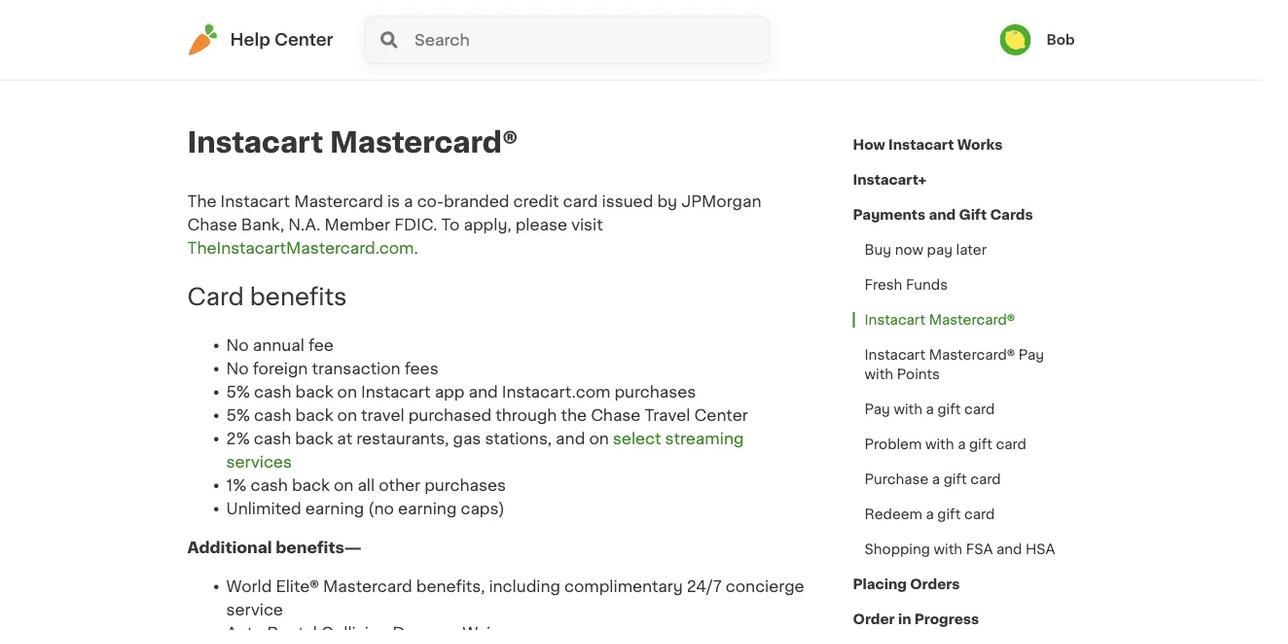 Task type: locate. For each thing, give the bounding box(es) containing it.
with down points
[[894, 403, 923, 417]]

gift up shopping with fsa and hsa on the right bottom of the page
[[938, 508, 961, 522]]

card up visit
[[563, 194, 598, 209]]

instacart
[[187, 129, 323, 157], [889, 138, 954, 152], [221, 194, 290, 209], [865, 313, 926, 327], [865, 349, 926, 362], [361, 384, 431, 400]]

is
[[387, 194, 400, 209]]

n.a.
[[288, 217, 321, 233]]

2%
[[226, 431, 250, 447]]

1 5% from the top
[[226, 384, 250, 400]]

2 earning from the left
[[398, 501, 457, 517]]

mastercard
[[294, 194, 383, 209], [323, 579, 412, 595]]

1 earning from the left
[[305, 501, 364, 517]]

purchases up caps)
[[425, 478, 506, 493]]

1 no from the top
[[226, 338, 249, 353]]

no left annual on the bottom
[[226, 338, 249, 353]]

fsa
[[966, 543, 993, 557]]

fees
[[405, 361, 439, 377]]

the
[[187, 194, 217, 209]]

1 horizontal spatial center
[[695, 408, 748, 423]]

0 horizontal spatial center
[[274, 32, 333, 48]]

problem with a gift card link
[[853, 427, 1039, 462]]

0 horizontal spatial purchases
[[425, 478, 506, 493]]

pay inside instacart mastercard® pay with points
[[1019, 349, 1045, 362]]

cards
[[990, 208, 1034, 222]]

chase
[[187, 217, 237, 233], [591, 408, 641, 423]]

now
[[895, 243, 924, 257]]

transaction
[[312, 361, 401, 377]]

including
[[489, 579, 561, 595]]

pay
[[1019, 349, 1045, 362], [865, 403, 891, 417]]

1 vertical spatial 5%
[[226, 408, 250, 423]]

fresh funds link
[[853, 268, 960, 303]]

mastercard®
[[330, 129, 519, 157], [929, 313, 1016, 327], [929, 349, 1016, 362]]

1 vertical spatial mastercard
[[323, 579, 412, 595]]

travel
[[361, 408, 405, 423]]

with inside problem with a gift card link
[[926, 438, 955, 452]]

by
[[658, 194, 678, 209]]

on left all
[[334, 478, 354, 493]]

1 horizontal spatial purchases
[[615, 384, 696, 400]]

select streaming services link
[[226, 431, 744, 470]]

the instacart mastercard is a co-branded credit card issued by jpmorgan chase bank, n.a. member fdic. to apply, please visit theinstacartmastercard.com .
[[187, 194, 762, 256]]

payments and gift cards
[[853, 208, 1034, 222]]

cash inside 1% cash back on all other purchases unlimited earning (no earning caps)
[[251, 478, 288, 493]]

help center
[[230, 32, 333, 48]]

24/7
[[687, 579, 722, 595]]

redeem
[[865, 508, 923, 522]]

purchase a gift card link
[[853, 462, 1013, 497]]

select
[[613, 431, 661, 447]]

instacart mastercard® down "funds" in the right top of the page
[[865, 313, 1016, 327]]

a right "is"
[[404, 194, 413, 209]]

a up 'redeem a gift card'
[[932, 473, 940, 487]]

instacart mastercard® up "is"
[[187, 129, 519, 157]]

1 horizontal spatial chase
[[591, 408, 641, 423]]

1 vertical spatial mastercard®
[[929, 313, 1016, 327]]

fresh funds
[[865, 278, 948, 292]]

card
[[187, 285, 244, 309]]

purchases inside 1% cash back on all other purchases unlimited earning (no earning caps)
[[425, 478, 506, 493]]

1% cash back on all other purchases unlimited earning (no earning caps)
[[226, 478, 506, 517]]

instacart up points
[[865, 349, 926, 362]]

0 vertical spatial mastercard
[[294, 194, 383, 209]]

1 vertical spatial chase
[[591, 408, 641, 423]]

instacart inside instacart mastercard® link
[[865, 313, 926, 327]]

card up fsa
[[965, 508, 995, 522]]

1 vertical spatial no
[[226, 361, 249, 377]]

mastercard® for instacart mastercard® link
[[929, 313, 1016, 327]]

a down purchase a gift card
[[926, 508, 934, 522]]

1 horizontal spatial earning
[[398, 501, 457, 517]]

stations,
[[485, 431, 552, 447]]

payments and gift cards link
[[853, 198, 1034, 233]]

all
[[358, 478, 375, 493]]

a
[[404, 194, 413, 209], [926, 403, 934, 417], [958, 438, 966, 452], [932, 473, 940, 487], [926, 508, 934, 522]]

purchase a gift card
[[865, 473, 1001, 487]]

with left points
[[865, 368, 894, 382]]

service
[[226, 602, 283, 618]]

help
[[230, 32, 270, 48]]

chase down the
[[187, 217, 237, 233]]

0 vertical spatial purchases
[[615, 384, 696, 400]]

app
[[435, 384, 465, 400]]

buy now pay later link
[[853, 233, 999, 268]]

bank,
[[241, 217, 284, 233]]

concierge
[[726, 579, 805, 595]]

cash
[[254, 384, 292, 400], [254, 408, 292, 423], [254, 431, 291, 447], [251, 478, 288, 493]]

0 vertical spatial chase
[[187, 217, 237, 233]]

credit
[[513, 194, 559, 209]]

chase inside 'no annual fee no foreign transaction fees 5% cash back on instacart app and instacart.com purchases 5% cash back on travel purchased through the chase travel center'
[[591, 408, 641, 423]]

buy
[[865, 243, 892, 257]]

instacart up bank,
[[221, 194, 290, 209]]

1 vertical spatial purchases
[[425, 478, 506, 493]]

on up the at
[[337, 408, 357, 423]]

chase up select
[[591, 408, 641, 423]]

with inside shopping with fsa and hsa "link"
[[934, 543, 963, 557]]

and
[[929, 208, 956, 222], [469, 384, 498, 400], [556, 431, 585, 447], [997, 543, 1023, 557]]

2 vertical spatial mastercard®
[[929, 349, 1016, 362]]

1 vertical spatial center
[[695, 408, 748, 423]]

0 vertical spatial instacart mastercard®
[[187, 129, 519, 157]]

earning
[[305, 501, 364, 517], [398, 501, 457, 517]]

mastercard down benefits—
[[323, 579, 412, 595]]

with up purchase a gift card
[[926, 438, 955, 452]]

a down points
[[926, 403, 934, 417]]

mastercard up member
[[294, 194, 383, 209]]

instacart up instacart+
[[889, 138, 954, 152]]

instacart down fresh funds link
[[865, 313, 926, 327]]

0 horizontal spatial pay
[[865, 403, 891, 417]]

mastercard® down instacart mastercard® link
[[929, 349, 1016, 362]]

and right fsa
[[997, 543, 1023, 557]]

in
[[898, 613, 912, 627]]

redeem a gift card
[[865, 508, 995, 522]]

1 vertical spatial instacart mastercard®
[[865, 313, 1016, 327]]

a up purchase a gift card
[[958, 438, 966, 452]]

earning down all
[[305, 501, 364, 517]]

mastercard® up co-
[[330, 129, 519, 157]]

annual
[[253, 338, 305, 353]]

no left "foreign"
[[226, 361, 249, 377]]

mastercard inside the instacart mastercard is a co-branded credit card issued by jpmorgan chase bank, n.a. member fdic. to apply, please visit theinstacartmastercard.com .
[[294, 194, 383, 209]]

later
[[956, 243, 987, 257]]

and right the app
[[469, 384, 498, 400]]

0 horizontal spatial chase
[[187, 217, 237, 233]]

mastercard® up 'instacart mastercard® pay with points' link
[[929, 313, 1016, 327]]

additional benefits—
[[187, 540, 362, 556]]

gas
[[453, 431, 481, 447]]

world
[[226, 579, 272, 595]]

center inside 'no annual fee no foreign transaction fees 5% cash back on instacart app and instacart.com purchases 5% cash back on travel purchased through the chase travel center'
[[695, 408, 748, 423]]

no annual fee no foreign transaction fees 5% cash back on instacart app and instacart.com purchases 5% cash back on travel purchased through the chase travel center
[[226, 338, 748, 423]]

.
[[414, 240, 418, 256]]

earning down 'other'
[[398, 501, 457, 517]]

Search search field
[[413, 17, 769, 63]]

purchases up travel
[[615, 384, 696, 400]]

redeem a gift card link
[[853, 497, 1007, 533]]

5%
[[226, 384, 250, 400], [226, 408, 250, 423]]

fresh
[[865, 278, 903, 292]]

back
[[296, 384, 333, 400], [296, 408, 333, 423], [295, 431, 333, 447], [292, 478, 330, 493]]

instacart up travel
[[361, 384, 431, 400]]

0 vertical spatial no
[[226, 338, 249, 353]]

shopping
[[865, 543, 931, 557]]

placing
[[853, 578, 907, 592]]

1 horizontal spatial pay
[[1019, 349, 1045, 362]]

purchases inside 'no annual fee no foreign transaction fees 5% cash back on instacart app and instacart.com purchases 5% cash back on travel purchased through the chase travel center'
[[615, 384, 696, 400]]

0 horizontal spatial earning
[[305, 501, 364, 517]]

center up streaming
[[695, 408, 748, 423]]

on down transaction
[[337, 384, 357, 400]]

with inside pay with a gift card link
[[894, 403, 923, 417]]

0 vertical spatial 5%
[[226, 384, 250, 400]]

0 vertical spatial center
[[274, 32, 333, 48]]

instacart up the
[[187, 129, 323, 157]]

jpmorgan
[[682, 194, 762, 209]]

1 vertical spatial pay
[[865, 403, 891, 417]]

center right help
[[274, 32, 333, 48]]

1 horizontal spatial instacart mastercard®
[[865, 313, 1016, 327]]

mastercard® inside instacart mastercard® pay with points
[[929, 349, 1016, 362]]

purchases
[[615, 384, 696, 400], [425, 478, 506, 493]]

mastercard inside world elite® mastercard benefits, including complimentary 24/7 concierge service
[[323, 579, 412, 595]]

bob
[[1047, 33, 1075, 47]]

instacart inside 'no annual fee no foreign transaction fees 5% cash back on instacart app and instacart.com purchases 5% cash back on travel purchased through the chase travel center'
[[361, 384, 431, 400]]

0 vertical spatial pay
[[1019, 349, 1045, 362]]

card benefits
[[187, 285, 347, 309]]

a inside problem with a gift card link
[[958, 438, 966, 452]]

with left fsa
[[934, 543, 963, 557]]



Task type: describe. For each thing, give the bounding box(es) containing it.
gift up purchase a gift card
[[970, 438, 993, 452]]

a inside the instacart mastercard is a co-branded credit card issued by jpmorgan chase bank, n.a. member fdic. to apply, please visit theinstacartmastercard.com .
[[404, 194, 413, 209]]

card up purchase a gift card
[[996, 438, 1027, 452]]

unlimited
[[226, 501, 301, 517]]

at
[[337, 431, 353, 447]]

2 5% from the top
[[226, 408, 250, 423]]

purchased
[[409, 408, 492, 423]]

visit
[[572, 217, 603, 233]]

card inside the instacart mastercard is a co-branded credit card issued by jpmorgan chase bank, n.a. member fdic. to apply, please visit theinstacartmastercard.com .
[[563, 194, 598, 209]]

benefits—
[[276, 540, 362, 556]]

a inside redeem a gift card link
[[926, 508, 934, 522]]

placing orders link
[[853, 568, 960, 603]]

elite®
[[276, 579, 319, 595]]

card down 'instacart mastercard® pay with points' link
[[965, 403, 995, 417]]

please
[[516, 217, 568, 233]]

payments
[[853, 208, 926, 222]]

instacart.com
[[502, 384, 611, 400]]

(no
[[368, 501, 394, 517]]

co-
[[417, 194, 444, 209]]

fee
[[309, 338, 334, 353]]

world elite® mastercard benefits, including complimentary 24/7 concierge service
[[226, 579, 805, 618]]

gift
[[959, 208, 987, 222]]

instacart mastercard® pay with points link
[[853, 338, 1075, 392]]

chase inside the instacart mastercard is a co-branded credit card issued by jpmorgan chase bank, n.a. member fdic. to apply, please visit theinstacartmastercard.com .
[[187, 217, 237, 233]]

and left gift
[[929, 208, 956, 222]]

2% cash back at restaurants, gas stations, and on
[[226, 431, 613, 447]]

bob link
[[1000, 24, 1075, 55]]

works
[[958, 138, 1003, 152]]

a inside pay with a gift card link
[[926, 403, 934, 417]]

0 horizontal spatial instacart mastercard®
[[187, 129, 519, 157]]

pay
[[927, 243, 953, 257]]

pay with a gift card link
[[853, 392, 1007, 427]]

pay inside pay with a gift card link
[[865, 403, 891, 417]]

shopping with fsa and hsa link
[[853, 533, 1067, 568]]

complimentary
[[565, 579, 683, 595]]

progress
[[915, 613, 979, 627]]

2 no from the top
[[226, 361, 249, 377]]

mastercard for elite®
[[323, 579, 412, 595]]

problem with a gift card
[[865, 438, 1027, 452]]

user avatar image
[[1000, 24, 1031, 55]]

a inside purchase a gift card link
[[932, 473, 940, 487]]

travel
[[645, 408, 691, 423]]

funds
[[906, 278, 948, 292]]

on left select
[[589, 431, 609, 447]]

instacart inside the how instacart works link
[[889, 138, 954, 152]]

caps)
[[461, 501, 505, 517]]

member
[[325, 217, 390, 233]]

how instacart works link
[[853, 128, 1003, 163]]

fdic.
[[394, 217, 437, 233]]

benefits
[[250, 285, 347, 309]]

with inside instacart mastercard® pay with points
[[865, 368, 894, 382]]

other
[[379, 478, 421, 493]]

with for pay
[[894, 403, 923, 417]]

card down problem with a gift card link
[[971, 473, 1001, 487]]

order in progress
[[853, 613, 979, 627]]

instacart inside instacart mastercard® pay with points
[[865, 349, 926, 362]]

to
[[441, 217, 460, 233]]

with for problem
[[926, 438, 955, 452]]

and inside 'no annual fee no foreign transaction fees 5% cash back on instacart app and instacart.com purchases 5% cash back on travel purchased through the chase travel center'
[[469, 384, 498, 400]]

shopping with fsa and hsa
[[865, 543, 1056, 557]]

how instacart works
[[853, 138, 1003, 152]]

how
[[853, 138, 886, 152]]

back inside 1% cash back on all other purchases unlimited earning (no earning caps)
[[292, 478, 330, 493]]

purchase
[[865, 473, 929, 487]]

orders
[[910, 578, 960, 592]]

problem
[[865, 438, 922, 452]]

mastercard® for 'instacart mastercard® pay with points' link
[[929, 349, 1016, 362]]

gift down problem with a gift card
[[944, 473, 967, 487]]

restaurants,
[[357, 431, 449, 447]]

1%
[[226, 478, 247, 493]]

instacart mastercard® inside instacart mastercard® link
[[865, 313, 1016, 327]]

instacart image
[[187, 24, 219, 55]]

select streaming services
[[226, 431, 744, 470]]

instacart inside the instacart mastercard is a co-branded credit card issued by jpmorgan chase bank, n.a. member fdic. to apply, please visit theinstacartmastercard.com .
[[221, 194, 290, 209]]

instacart+ link
[[853, 163, 927, 198]]

theinstacartmastercard.com
[[187, 240, 414, 256]]

streaming
[[665, 431, 744, 447]]

foreign
[[253, 361, 308, 377]]

0 vertical spatial mastercard®
[[330, 129, 519, 157]]

mastercard for instacart
[[294, 194, 383, 209]]

issued
[[602, 194, 654, 209]]

order
[[853, 613, 895, 627]]

help center link
[[187, 24, 333, 55]]

on inside 1% cash back on all other purchases unlimited earning (no earning caps)
[[334, 478, 354, 493]]

instacart mastercard® link
[[853, 303, 1027, 338]]

the
[[561, 408, 587, 423]]

and down the
[[556, 431, 585, 447]]

benefits,
[[416, 579, 485, 595]]

placing orders
[[853, 578, 960, 592]]

hsa
[[1026, 543, 1056, 557]]

points
[[897, 368, 940, 382]]

gift up problem with a gift card
[[938, 403, 961, 417]]

services
[[226, 454, 292, 470]]

theinstacartmastercard.com link
[[187, 240, 414, 256]]

buy now pay later
[[865, 243, 987, 257]]

with for shopping
[[934, 543, 963, 557]]

and inside "link"
[[997, 543, 1023, 557]]



Task type: vqa. For each thing, say whether or not it's contained in the screenshot.
problem at the bottom
yes



